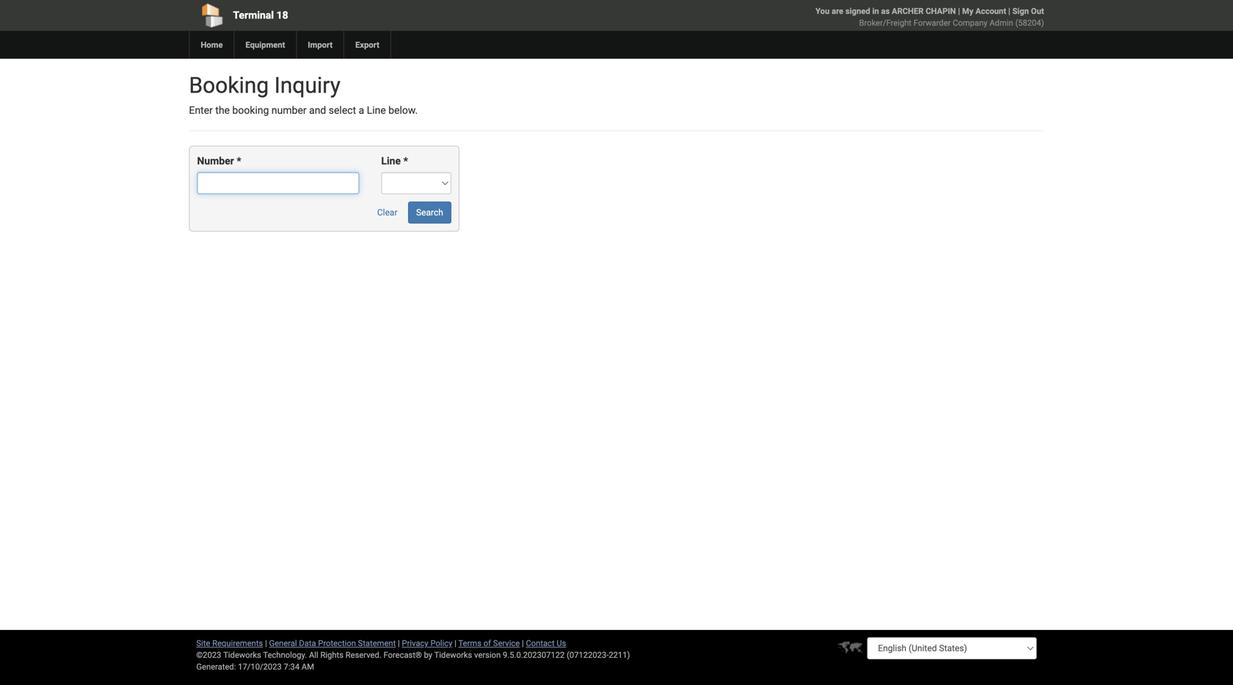 Task type: describe. For each thing, give the bounding box(es) containing it.
tideworks
[[434, 650, 472, 660]]

below.
[[389, 104, 418, 116]]

select
[[329, 104, 356, 116]]

equipment link
[[234, 31, 296, 59]]

am
[[302, 662, 314, 671]]

site
[[196, 638, 210, 648]]

site requirements link
[[196, 638, 263, 648]]

* for line *
[[404, 155, 408, 167]]

admin
[[990, 18, 1014, 28]]

sign
[[1013, 6, 1029, 16]]

1 vertical spatial line
[[381, 155, 401, 167]]

chapin
[[926, 6, 956, 16]]

import
[[308, 40, 333, 50]]

company
[[953, 18, 988, 28]]

| up forecast®
[[398, 638, 400, 648]]

my account link
[[963, 6, 1007, 16]]

broker/freight
[[859, 18, 912, 28]]

site requirements | general data protection statement | privacy policy | terms of service | contact us ©2023 tideworks technology. all rights reserved. forecast® by tideworks version 9.5.0.202307122 (07122023-2211) generated: 17/10/2023 7:34 am
[[196, 638, 630, 671]]

a
[[359, 104, 364, 116]]

search button
[[408, 201, 451, 224]]

you
[[816, 6, 830, 16]]

contact us link
[[526, 638, 566, 648]]

(07122023-
[[567, 650, 609, 660]]

generated:
[[196, 662, 236, 671]]

17/10/2023
[[238, 662, 282, 671]]

clear
[[377, 207, 398, 218]]

booking inquiry enter the booking number and select a line below.
[[189, 72, 418, 116]]

policy
[[431, 638, 453, 648]]

rights
[[321, 650, 344, 660]]

privacy policy link
[[402, 638, 453, 648]]

terms of service link
[[459, 638, 520, 648]]

us
[[557, 638, 566, 648]]

| left general
[[265, 638, 267, 648]]

forwarder
[[914, 18, 951, 28]]

privacy
[[402, 638, 429, 648]]

enter
[[189, 104, 213, 116]]

and
[[309, 104, 326, 116]]

export link
[[344, 31, 391, 59]]

forecast®
[[384, 650, 422, 660]]

* for number *
[[237, 155, 241, 167]]

| up 9.5.0.202307122
[[522, 638, 524, 648]]

©2023 tideworks
[[196, 650, 261, 660]]

2211)
[[609, 650, 630, 660]]

as
[[881, 6, 890, 16]]

service
[[493, 638, 520, 648]]

protection
[[318, 638, 356, 648]]



Task type: locate. For each thing, give the bounding box(es) containing it.
number
[[272, 104, 307, 116]]

* right number
[[237, 155, 241, 167]]

out
[[1031, 6, 1045, 16]]

booking
[[232, 104, 269, 116]]

equipment
[[246, 40, 285, 50]]

Number * text field
[[197, 172, 359, 194]]

9.5.0.202307122
[[503, 650, 565, 660]]

7:34
[[284, 662, 300, 671]]

| left sign
[[1009, 6, 1011, 16]]

by
[[424, 650, 433, 660]]

|
[[958, 6, 961, 16], [1009, 6, 1011, 16], [265, 638, 267, 648], [398, 638, 400, 648], [455, 638, 457, 648], [522, 638, 524, 648]]

line inside booking inquiry enter the booking number and select a line below.
[[367, 104, 386, 116]]

line
[[367, 104, 386, 116], [381, 155, 401, 167]]

2 * from the left
[[404, 155, 408, 167]]

are
[[832, 6, 844, 16]]

in
[[873, 6, 879, 16]]

you are signed in as archer chapin | my account | sign out broker/freight forwarder company admin (58204)
[[816, 6, 1045, 28]]

18
[[277, 9, 288, 21]]

line right a
[[367, 104, 386, 116]]

0 vertical spatial line
[[367, 104, 386, 116]]

terminal
[[233, 9, 274, 21]]

| up tideworks
[[455, 638, 457, 648]]

terms
[[459, 638, 482, 648]]

inquiry
[[274, 72, 341, 98]]

requirements
[[212, 638, 263, 648]]

line up clear button
[[381, 155, 401, 167]]

terminal 18
[[233, 9, 288, 21]]

home link
[[189, 31, 234, 59]]

0 horizontal spatial *
[[237, 155, 241, 167]]

number
[[197, 155, 234, 167]]

of
[[484, 638, 491, 648]]

number *
[[197, 155, 241, 167]]

archer
[[892, 6, 924, 16]]

version
[[474, 650, 501, 660]]

reserved.
[[346, 650, 382, 660]]

import link
[[296, 31, 344, 59]]

contact
[[526, 638, 555, 648]]

data
[[299, 638, 316, 648]]

my
[[963, 6, 974, 16]]

1 horizontal spatial *
[[404, 155, 408, 167]]

*
[[237, 155, 241, 167], [404, 155, 408, 167]]

sign out link
[[1013, 6, 1045, 16]]

1 * from the left
[[237, 155, 241, 167]]

clear button
[[369, 201, 406, 224]]

terminal 18 link
[[189, 0, 533, 31]]

general data protection statement link
[[269, 638, 396, 648]]

* down below.
[[404, 155, 408, 167]]

general
[[269, 638, 297, 648]]

all
[[309, 650, 318, 660]]

the
[[215, 104, 230, 116]]

statement
[[358, 638, 396, 648]]

(58204)
[[1016, 18, 1045, 28]]

booking
[[189, 72, 269, 98]]

export
[[355, 40, 380, 50]]

line *
[[381, 155, 408, 167]]

technology.
[[263, 650, 307, 660]]

account
[[976, 6, 1007, 16]]

home
[[201, 40, 223, 50]]

signed
[[846, 6, 871, 16]]

search
[[416, 207, 443, 218]]

| left the my
[[958, 6, 961, 16]]



Task type: vqa. For each thing, say whether or not it's contained in the screenshot.
PM
no



